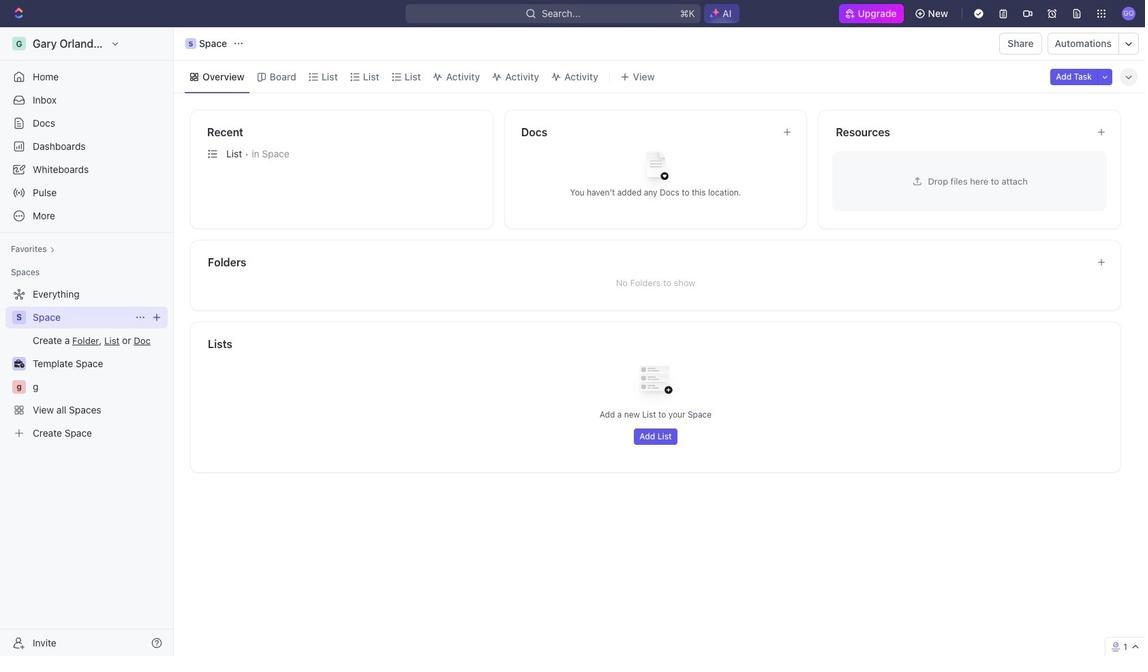 Task type: describe. For each thing, give the bounding box(es) containing it.
no most used docs image
[[629, 141, 683, 195]]

gary orlando's workspace, , element
[[12, 37, 26, 50]]

g, , element
[[12, 380, 26, 394]]

space, , element inside 'sidebar' "navigation"
[[12, 311, 26, 325]]

tree inside 'sidebar' "navigation"
[[5, 284, 168, 445]]

no lists icon. image
[[629, 355, 683, 410]]



Task type: vqa. For each thing, say whether or not it's contained in the screenshot.
Tree
yes



Task type: locate. For each thing, give the bounding box(es) containing it.
tree
[[5, 284, 168, 445]]

0 horizontal spatial space, , element
[[12, 311, 26, 325]]

sidebar navigation
[[0, 27, 177, 657]]

1 horizontal spatial space, , element
[[185, 38, 196, 49]]

space, , element
[[185, 38, 196, 49], [12, 311, 26, 325]]

0 vertical spatial space, , element
[[185, 38, 196, 49]]

business time image
[[14, 360, 24, 368]]

1 vertical spatial space, , element
[[12, 311, 26, 325]]



